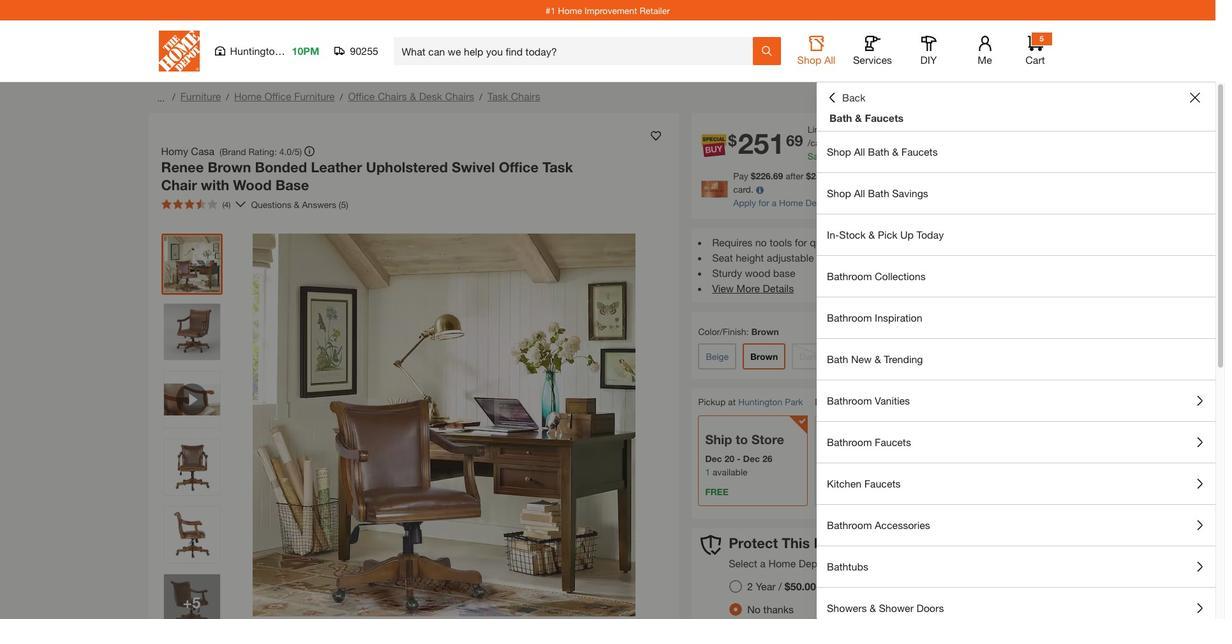 Task type: describe. For each thing, give the bounding box(es) containing it.
bathroom for bathroom collections
[[827, 270, 872, 282]]

savings
[[892, 187, 928, 199]]

/ right year
[[779, 580, 782, 592]]

1 horizontal spatial office
[[348, 90, 375, 102]]

diy button
[[908, 36, 949, 66]]

accessories
[[875, 519, 930, 531]]

(5)
[[339, 199, 348, 210]]

1 vertical spatial park
[[785, 396, 803, 407]]

20 inside ship to store dec 20 - dec 26 1 available
[[725, 453, 735, 464]]

wood
[[745, 267, 771, 279]]

a inside 'your total qualifying purchase upon opening a new card.'
[[1021, 170, 1026, 181]]

22
[[873, 453, 883, 464]]

shower
[[879, 602, 914, 614]]

brown homy casa task chairs renee c3.2 image
[[164, 439, 220, 495]]

/ down 90255 button
[[340, 91, 343, 102]]

faucets up qualifying
[[902, 146, 938, 158]]

90255 link
[[867, 396, 892, 409]]

at
[[728, 396, 736, 407]]

select
[[729, 557, 757, 570]]

for:
[[953, 557, 968, 570]]

collections
[[875, 270, 926, 282]]

in-stock & pick up today
[[827, 228, 944, 241]]

leather
[[311, 159, 362, 176]]

(
[[865, 151, 867, 161]]

depot inside protect this item select a home depot protection plan by allstate for:
[[799, 557, 827, 570]]

2
[[747, 580, 753, 592]]

dec inside delivery friday, dec 22
[[853, 453, 870, 464]]

office inside renee brown bonded leather upholstered swivel office task chair with wood base
[[499, 159, 539, 176]]

order
[[858, 124, 879, 135]]

after
[[786, 170, 804, 181]]

in-stock & pick up today link
[[817, 214, 1216, 255]]

protection
[[830, 557, 876, 570]]

& inside bath new & trending "link"
[[875, 353, 881, 365]]

protect
[[729, 535, 778, 551]]

view more details link
[[712, 282, 794, 294]]

#1
[[546, 5, 556, 16]]

base
[[276, 176, 309, 193]]

/ right ... button
[[172, 91, 175, 102]]

bathroom for bathroom faucets
[[827, 436, 872, 448]]

bathroom accessories
[[827, 519, 930, 531]]

0 horizontal spatial 25
[[811, 170, 821, 181]]

free for friday,
[[822, 486, 845, 497]]

base
[[773, 267, 796, 279]]

& right per
[[855, 112, 862, 124]]

off
[[824, 170, 841, 181]]

1 chairs from the left
[[378, 90, 407, 102]]

back button
[[827, 91, 866, 104]]

questions & answers (5)
[[251, 199, 348, 210]]

90255 inside button
[[350, 45, 378, 57]]

bathtubs
[[827, 560, 869, 572]]

cart
[[1026, 54, 1045, 66]]

411
[[844, 137, 859, 148]]

showers & shower doors
[[827, 602, 944, 614]]

retailer
[[640, 5, 670, 16]]

bathtubs button
[[817, 546, 1216, 587]]

home inside ... / furniture / home office furniture / office chairs & desk chairs / task chairs
[[234, 90, 262, 102]]

pay $ 226.69 after $ 25 off
[[733, 170, 841, 181]]

0 horizontal spatial park
[[283, 45, 304, 57]]

home office furniture link
[[234, 90, 335, 102]]

& inside ... / furniture / home office furniture / office chairs & desk chairs / task chairs
[[410, 90, 416, 102]]

0 horizontal spatial .
[[850, 151, 852, 161]]

huntington park
[[230, 45, 304, 57]]

assembly
[[882, 236, 925, 248]]

me button
[[965, 36, 1005, 66]]

6316524675112 image
[[164, 371, 220, 428]]

chair
[[161, 176, 197, 193]]

pay
[[733, 170, 748, 181]]

20 inside limit 20 per order /carton $ 411 . 94 save $ 160 . 25 ( 39 %)
[[830, 124, 840, 135]]

bath new & trending link
[[817, 339, 1216, 380]]

thanks
[[764, 603, 794, 615]]

brown homy casa task chairs renee 1f.4 image
[[164, 574, 220, 619]]

kitchen
[[827, 477, 862, 490]]

for inside requires no tools for quick and easy assembly seat height adjustable sturdy wood base view more details
[[795, 236, 807, 248]]

faucets down 22
[[865, 477, 901, 490]]

diy
[[921, 54, 937, 66]]

home right #1 at the top of the page
[[558, 5, 582, 16]]

$ right save
[[830, 151, 835, 161]]

ship to store dec 20 - dec 26 1 available
[[705, 432, 784, 477]]

0 vertical spatial for
[[759, 197, 769, 208]]

upholstered
[[366, 159, 448, 176]]

shop all bath savings
[[827, 187, 928, 199]]

1
[[705, 466, 710, 477]]

$ up 160
[[839, 137, 844, 148]]

adjustable
[[767, 251, 814, 264]]

bathroom inspiration
[[827, 311, 923, 324]]

seat
[[712, 251, 733, 264]]

& inside in-stock & pick up today link
[[869, 228, 875, 241]]

0 vertical spatial .
[[859, 137, 861, 148]]

bonded
[[255, 159, 307, 176]]

%)
[[877, 151, 888, 161]]

(4) link
[[156, 194, 246, 214]]

store
[[752, 432, 784, 447]]

opening
[[987, 170, 1019, 181]]

item
[[814, 535, 844, 551]]

69
[[786, 132, 803, 150]]

homy casa link
[[161, 144, 220, 159]]

showers
[[827, 602, 867, 614]]

brown inside renee brown bonded leather upholstered swivel office task chair with wood base
[[208, 159, 251, 176]]

consumer
[[833, 197, 874, 208]]

this
[[782, 535, 810, 551]]

/ right furniture link
[[226, 91, 229, 102]]

and
[[838, 236, 855, 248]]

home inside protect this item select a home depot protection plan by allstate for:
[[769, 557, 796, 570]]

kitchen faucets
[[827, 477, 901, 490]]

delivery friday, dec 22
[[822, 432, 883, 464]]

beige
[[706, 351, 729, 362]]

& down base
[[294, 199, 300, 210]]

available
[[713, 466, 748, 477]]

card.
[[733, 184, 754, 195]]

qualifying
[[884, 170, 922, 181]]

huntington park button
[[738, 396, 803, 407]]

services button
[[852, 36, 893, 66]]

more
[[737, 282, 760, 294]]

per
[[842, 124, 855, 135]]

a inside protect this item select a home depot protection plan by allstate for:
[[760, 557, 766, 570]]

apply
[[733, 197, 756, 208]]

homy
[[161, 145, 188, 157]]

1 furniture from the left
[[180, 90, 221, 102]]

to for 90255
[[857, 396, 865, 407]]



Task type: locate. For each thing, give the bounding box(es) containing it.
faucets up 22
[[875, 436, 911, 448]]

all inside button
[[825, 54, 836, 66]]

What can we help you find today? search field
[[402, 38, 752, 64]]

... button
[[155, 89, 167, 107]]

up
[[901, 228, 914, 241]]

2 horizontal spatial dec
[[853, 453, 870, 464]]

2 chairs from the left
[[445, 90, 474, 102]]

0 vertical spatial huntington
[[230, 45, 281, 57]]

free
[[705, 486, 729, 497], [822, 486, 845, 497]]

0 vertical spatial to
[[857, 396, 865, 407]]

1 vertical spatial depot
[[799, 557, 827, 570]]

160
[[835, 151, 850, 161]]

park left delivering at the right bottom of the page
[[785, 396, 803, 407]]

bath right '('
[[868, 146, 890, 158]]

office chairs & desk chairs link
[[348, 90, 474, 102]]

0 horizontal spatial a
[[760, 557, 766, 570]]

0 vertical spatial shop
[[797, 54, 822, 66]]

1 horizontal spatial to
[[857, 396, 865, 407]]

faucets up 94
[[865, 112, 904, 124]]

3 dec from the left
[[853, 453, 870, 464]]

& inside showers & shower doors 'button'
[[870, 602, 876, 614]]

1 vertical spatial 90255
[[867, 397, 892, 408]]

226.69
[[756, 170, 783, 181]]

to for store
[[736, 432, 748, 447]]

2 vertical spatial a
[[760, 557, 766, 570]]

all for shop all
[[825, 54, 836, 66]]

apply for a home depot consumer card
[[733, 197, 896, 208]]

1 vertical spatial task
[[543, 159, 573, 176]]

option group containing 2 year /
[[724, 575, 826, 619]]

brown homy casa task chairs renee e1.1 image
[[164, 304, 220, 360]]

home right furniture link
[[234, 90, 262, 102]]

. down order
[[859, 137, 861, 148]]

huntington
[[230, 45, 281, 57], [738, 396, 783, 407]]

details
[[763, 282, 794, 294]]

upon
[[964, 170, 984, 181]]

home down after
[[779, 197, 803, 208]]

brown right :
[[751, 326, 779, 337]]

2 vertical spatial shop
[[827, 187, 851, 199]]

office right the swivel
[[499, 159, 539, 176]]

25 inside limit 20 per order /carton $ 411 . 94 save $ 160 . 25 ( 39 %)
[[852, 151, 862, 161]]

office down 90255 button
[[348, 90, 375, 102]]

your
[[844, 170, 861, 181]]

renee brown bonded leather upholstered swivel office task chair with wood base
[[161, 159, 573, 193]]

all for shop all bath savings
[[854, 187, 865, 199]]

shop for shop all bath savings
[[827, 187, 851, 199]]

0 horizontal spatial office
[[265, 90, 291, 102]]

trending
[[884, 353, 923, 365]]

all for shop all bath & faucets
[[854, 146, 865, 158]]

0 vertical spatial task
[[488, 90, 508, 102]]

2 bathroom from the top
[[827, 311, 872, 324]]

task inside renee brown bonded leather upholstered swivel office task chair with wood base
[[543, 159, 573, 176]]

shop for shop all
[[797, 54, 822, 66]]

delivering to 90255
[[815, 396, 892, 408]]

bathroom for bathroom accessories
[[827, 519, 872, 531]]

furniture link
[[180, 90, 221, 102]]

bathroom for bathroom vanities
[[827, 394, 872, 407]]

plan
[[879, 557, 899, 570]]

3 chairs from the left
[[511, 90, 540, 102]]

a left new
[[1021, 170, 1026, 181]]

0 vertical spatial 20
[[830, 124, 840, 135]]

251
[[738, 127, 785, 161]]

1 vertical spatial .
[[850, 151, 852, 161]]

$ right pay
[[751, 170, 756, 181]]

0 horizontal spatial 20
[[725, 453, 735, 464]]

2 dec from the left
[[743, 453, 760, 464]]

bathroom inside button
[[827, 394, 872, 407]]

free down friday,
[[822, 486, 845, 497]]

(4) button
[[156, 194, 236, 214]]

2 year / $50.00
[[747, 580, 816, 592]]

& left desk
[[410, 90, 416, 102]]

no
[[755, 236, 767, 248]]

to inside ship to store dec 20 - dec 26 1 available
[[736, 432, 748, 447]]

free for to
[[705, 486, 729, 497]]

huntington right at
[[738, 396, 783, 407]]

dec up 1
[[705, 453, 722, 464]]

info image
[[756, 187, 764, 194]]

0 horizontal spatial for
[[759, 197, 769, 208]]

all up "back" button
[[825, 54, 836, 66]]

(brand rating: 4.0 /5)
[[220, 146, 302, 157]]

1 horizontal spatial huntington
[[738, 396, 783, 407]]

(4)
[[222, 200, 231, 209]]

90255 up ... / furniture / home office furniture / office chairs & desk chairs / task chairs
[[350, 45, 378, 57]]

#1 home improvement retailer
[[546, 5, 670, 16]]

2 horizontal spatial chairs
[[511, 90, 540, 102]]

brown down color/finish : brown on the right bottom of the page
[[750, 351, 778, 362]]

protect this item select a home depot protection plan by allstate for:
[[729, 535, 968, 570]]

1 vertical spatial 25
[[811, 170, 821, 181]]

menu containing shop all bath & faucets
[[817, 131, 1216, 619]]

1 horizontal spatial furniture
[[294, 90, 335, 102]]

shop inside 'link'
[[827, 187, 851, 199]]

feedback link image
[[1208, 216, 1225, 285]]

1 horizontal spatial 25
[[852, 151, 862, 161]]

4 bathroom from the top
[[827, 436, 872, 448]]

brown inside button
[[750, 351, 778, 362]]

1 vertical spatial 20
[[725, 453, 735, 464]]

2 horizontal spatial a
[[1021, 170, 1026, 181]]

& left shower
[[870, 602, 876, 614]]

0 vertical spatial park
[[283, 45, 304, 57]]

task inside ... / furniture / home office furniture / office chairs & desk chairs / task chairs
[[488, 90, 508, 102]]

0 horizontal spatial huntington
[[230, 45, 281, 57]]

beige button
[[698, 343, 736, 370]]

1 horizontal spatial park
[[785, 396, 803, 407]]

for
[[759, 197, 769, 208], [795, 236, 807, 248]]

$
[[728, 132, 737, 150], [839, 137, 844, 148], [830, 151, 835, 161], [751, 170, 756, 181], [806, 170, 811, 181]]

option group
[[724, 575, 826, 619]]

& left pick
[[869, 228, 875, 241]]

faucets
[[865, 112, 904, 124], [902, 146, 938, 158], [875, 436, 911, 448], [865, 477, 901, 490]]

height
[[736, 251, 764, 264]]

office down huntington park
[[265, 90, 291, 102]]

by
[[902, 557, 913, 570]]

limit 20 per order /carton $ 411 . 94 save $ 160 . 25 ( 39 %)
[[808, 124, 888, 161]]

0 horizontal spatial free
[[705, 486, 729, 497]]

0 vertical spatial depot
[[806, 197, 830, 208]]

1 horizontal spatial free
[[822, 486, 845, 497]]

home up 2 year / $50.00 on the right
[[769, 557, 796, 570]]

0 horizontal spatial task
[[488, 90, 508, 102]]

improvement
[[585, 5, 637, 16]]

apply for a home depot consumer card link
[[733, 197, 896, 208]]

drawer close image
[[1190, 93, 1200, 103]]

1 vertical spatial shop
[[827, 146, 851, 158]]

0 vertical spatial brown
[[208, 159, 251, 176]]

1 horizontal spatial a
[[772, 197, 777, 208]]

bathroom collections
[[827, 270, 926, 282]]

1 vertical spatial to
[[736, 432, 748, 447]]

bathroom for bathroom inspiration
[[827, 311, 872, 324]]

0 horizontal spatial furniture
[[180, 90, 221, 102]]

bathroom down and on the top of page
[[827, 270, 872, 282]]

25 left off
[[811, 170, 821, 181]]

bathroom vanities button
[[817, 380, 1216, 421]]

ship
[[705, 432, 732, 447]]

1 vertical spatial a
[[772, 197, 777, 208]]

shop inside button
[[797, 54, 822, 66]]

. down 411 on the right top
[[850, 151, 852, 161]]

brown homy casa task chairs renee 64.0 image
[[164, 236, 220, 292]]

2 free from the left
[[822, 486, 845, 497]]

to inside delivering to 90255
[[857, 396, 865, 407]]

1 horizontal spatial .
[[859, 137, 861, 148]]

bath left new
[[827, 353, 848, 365]]

easy
[[858, 236, 879, 248]]

casa
[[191, 145, 214, 157]]

0 horizontal spatial chairs
[[378, 90, 407, 102]]

bathroom vanities
[[827, 394, 910, 407]]

1 free from the left
[[705, 486, 729, 497]]

all down your
[[854, 187, 865, 199]]

3 bathroom from the top
[[827, 394, 872, 407]]

the home depot logo image
[[159, 31, 199, 71]]

$ inside "$ 251 69"
[[728, 132, 737, 150]]

-
[[737, 453, 741, 464]]

0 horizontal spatial 90255
[[350, 45, 378, 57]]

to up -
[[736, 432, 748, 447]]

1 horizontal spatial dec
[[743, 453, 760, 464]]

0 vertical spatial all
[[825, 54, 836, 66]]

brown homy casa task chairs renee 4f.3 image
[[164, 507, 220, 563]]

wood
[[233, 176, 272, 193]]

park up home office furniture link
[[283, 45, 304, 57]]

$ right after
[[806, 170, 811, 181]]

0 vertical spatial 90255
[[350, 45, 378, 57]]

delivering
[[815, 396, 854, 407]]

save
[[808, 151, 828, 161]]

for down the info 'icon'
[[759, 197, 769, 208]]

furniture
[[180, 90, 221, 102], [294, 90, 335, 102]]

1 bathroom from the top
[[827, 270, 872, 282]]

1 dec from the left
[[705, 453, 722, 464]]

pickup at huntington park
[[698, 396, 803, 407]]

20 left -
[[725, 453, 735, 464]]

1 horizontal spatial chairs
[[445, 90, 474, 102]]

2 horizontal spatial office
[[499, 159, 539, 176]]

...
[[157, 92, 165, 103]]

1 horizontal spatial 20
[[830, 124, 840, 135]]

1 vertical spatial all
[[854, 146, 865, 158]]

answers
[[302, 199, 336, 210]]

apply now image
[[701, 181, 733, 198]]

1 vertical spatial huntington
[[738, 396, 783, 407]]

friday,
[[822, 453, 851, 464]]

0 vertical spatial a
[[1021, 170, 1026, 181]]

1 horizontal spatial 90255
[[867, 397, 892, 408]]

$ left 251
[[728, 132, 737, 150]]

bathroom faucets
[[827, 436, 911, 448]]

1 horizontal spatial for
[[795, 236, 807, 248]]

a down the 226.69
[[772, 197, 777, 208]]

2 furniture from the left
[[294, 90, 335, 102]]

free down 1
[[705, 486, 729, 497]]

shop all bath & faucets
[[827, 146, 938, 158]]

bath inside bath new & trending "link"
[[827, 353, 848, 365]]

shop all button
[[796, 36, 837, 66]]

bath down total
[[868, 187, 890, 199]]

allstate
[[916, 557, 950, 570]]

total
[[864, 170, 881, 181]]

2 vertical spatial brown
[[750, 351, 778, 362]]

1 horizontal spatial task
[[543, 159, 573, 176]]

bathroom up delivery
[[827, 394, 872, 407]]

& inside shop all bath & faucets link
[[892, 146, 899, 158]]

90255 up bathroom faucets
[[867, 397, 892, 408]]

all inside 'link'
[[854, 187, 865, 199]]

brown down (brand
[[208, 159, 251, 176]]

bathroom inside "link"
[[827, 270, 872, 282]]

90255 inside delivering to 90255
[[867, 397, 892, 408]]

/5)
[[292, 146, 302, 157]]

shop for shop all bath & faucets
[[827, 146, 851, 158]]

25 left '('
[[852, 151, 862, 161]]

2 vertical spatial all
[[854, 187, 865, 199]]

furniture down 10pm
[[294, 90, 335, 102]]

5 bathroom from the top
[[827, 519, 872, 531]]

a right "select"
[[760, 557, 766, 570]]

bath inside shop all bath savings 'link'
[[868, 187, 890, 199]]

no
[[747, 603, 761, 615]]

& right %)
[[892, 146, 899, 158]]

brown
[[208, 159, 251, 176], [751, 326, 779, 337], [750, 351, 778, 362]]

& right new
[[875, 353, 881, 365]]

1 vertical spatial for
[[795, 236, 807, 248]]

bath inside shop all bath & faucets link
[[868, 146, 890, 158]]

huntington left 10pm
[[230, 45, 281, 57]]

depot down off
[[806, 197, 830, 208]]

all left 39
[[854, 146, 865, 158]]

1 vertical spatial brown
[[751, 326, 779, 337]]

0 horizontal spatial to
[[736, 432, 748, 447]]

homy casa
[[161, 145, 214, 157]]

to
[[857, 396, 865, 407], [736, 432, 748, 447]]

task
[[488, 90, 508, 102], [543, 159, 573, 176]]

0 vertical spatial 25
[[852, 151, 862, 161]]

94
[[861, 137, 871, 148]]

depot down the item
[[799, 557, 827, 570]]

color/finish : brown
[[698, 326, 779, 337]]

furniture right ... button
[[180, 90, 221, 102]]

services
[[853, 54, 892, 66]]

dec left 22
[[853, 453, 870, 464]]

bathroom up new
[[827, 311, 872, 324]]

dec right -
[[743, 453, 760, 464]]

bath new & trending
[[827, 353, 923, 365]]

bathroom up friday,
[[827, 436, 872, 448]]

requires no tools for quick and easy assembly seat height adjustable sturdy wood base view more details
[[712, 236, 925, 294]]

me
[[978, 54, 992, 66]]

stock
[[839, 228, 866, 241]]

vanities
[[875, 394, 910, 407]]

3.5 stars image
[[161, 199, 217, 209]]

tools
[[770, 236, 792, 248]]

for up adjustable
[[795, 236, 807, 248]]

showers & shower doors button
[[817, 588, 1216, 619]]

to left the 90255 link
[[857, 396, 865, 407]]

20 left per
[[830, 124, 840, 135]]

$ 251 69
[[728, 127, 803, 161]]

bath down "back" button
[[830, 112, 852, 124]]

all
[[825, 54, 836, 66], [854, 146, 865, 158], [854, 187, 865, 199]]

/ left task chairs link
[[480, 91, 482, 102]]

0 horizontal spatial dec
[[705, 453, 722, 464]]

bathroom up protect this item select a home depot protection plan by allstate for: on the bottom of the page
[[827, 519, 872, 531]]

menu
[[817, 131, 1216, 619]]



Task type: vqa. For each thing, say whether or not it's contained in the screenshot.
Values on the left bottom of the page
no



